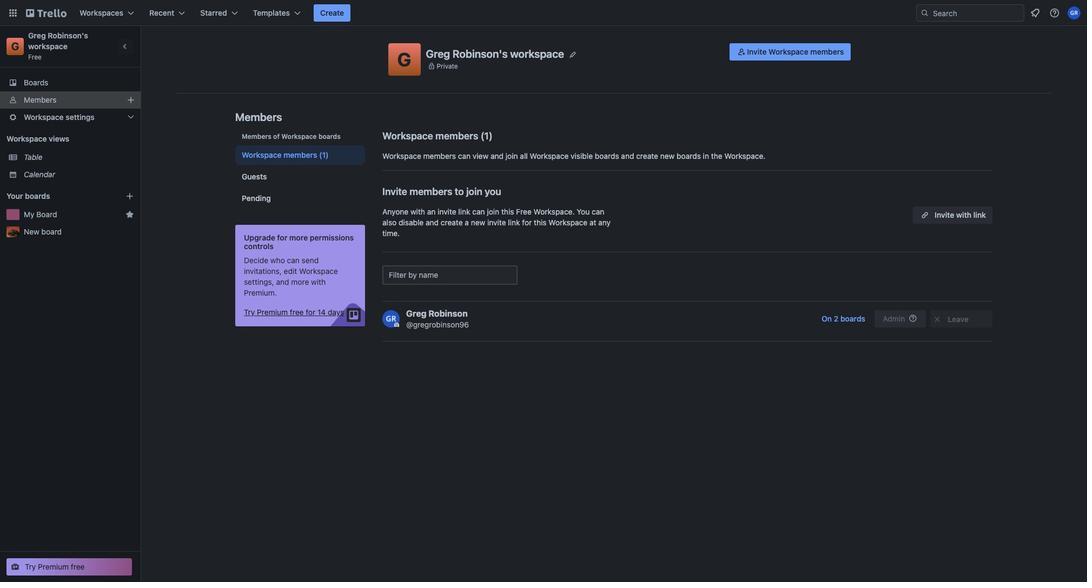 Task type: vqa. For each thing, say whether or not it's contained in the screenshot.
Robinson's
yes



Task type: locate. For each thing, give the bounding box(es) containing it.
starred button
[[194, 4, 244, 22]]

0 vertical spatial new
[[661, 152, 675, 161]]

workspace inside greg robinson's workspace free
[[28, 42, 68, 51]]

1 horizontal spatial robinson's
[[453, 47, 508, 60]]

your
[[6, 192, 23, 201]]

can inside the upgrade for more permissions controls decide who can send invitations, edit workspace settings, and more with premium.
[[287, 256, 300, 265]]

workspace members down of
[[242, 150, 317, 160]]

premium inside button
[[38, 563, 69, 572]]

0 horizontal spatial workspace.
[[534, 207, 575, 216]]

g inside button
[[398, 48, 411, 70]]

2 vertical spatial invite
[[935, 211, 955, 220]]

private
[[437, 62, 458, 70]]

with inside the upgrade for more permissions controls decide who can send invitations, edit workspace settings, and more with premium.
[[311, 278, 326, 287]]

workspace
[[28, 42, 68, 51], [510, 47, 564, 60]]

workspace inside popup button
[[24, 113, 64, 122]]

members up of
[[235, 111, 282, 123]]

anyone
[[383, 207, 409, 216]]

1 vertical spatial robinson's
[[453, 47, 508, 60]]

my board
[[24, 210, 57, 219]]

g button
[[388, 43, 421, 76]]

1 horizontal spatial g
[[398, 48, 411, 70]]

disable
[[399, 218, 424, 227]]

workspace right g "link"
[[28, 42, 68, 51]]

0 vertical spatial join
[[506, 152, 518, 161]]

1 horizontal spatial premium
[[257, 308, 288, 317]]

view
[[473, 152, 489, 161]]

invite
[[438, 207, 457, 216], [488, 218, 506, 227]]

new inside anyone with an invite link can join this free workspace. you can also disable and create a new invite link for this workspace at any time.
[[471, 218, 486, 227]]

can up 'at'
[[592, 207, 605, 216]]

1 vertical spatial invite
[[488, 218, 506, 227]]

more down edit
[[291, 278, 309, 287]]

1 horizontal spatial try
[[244, 308, 255, 317]]

2 vertical spatial members
[[242, 133, 272, 141]]

g inside "link"
[[11, 40, 19, 52]]

try inside button
[[25, 563, 36, 572]]

2 horizontal spatial invite
[[935, 211, 955, 220]]

workspace settings
[[24, 113, 95, 122]]

calendar
[[24, 170, 55, 179]]

boards right 2
[[841, 314, 866, 324]]

join
[[506, 152, 518, 161], [467, 186, 483, 198], [487, 207, 500, 216]]

robinson's inside greg robinson's workspace free
[[48, 31, 88, 40]]

greg robinson (gregrobinson96) image
[[1068, 6, 1081, 19]]

1 vertical spatial invite
[[383, 186, 407, 198]]

free
[[28, 53, 42, 61], [516, 207, 532, 216]]

link
[[459, 207, 471, 216], [974, 211, 986, 220], [508, 218, 520, 227]]

1 horizontal spatial with
[[411, 207, 425, 216]]

1 vertical spatial greg
[[426, 47, 450, 60]]

at
[[590, 218, 597, 227]]

0 horizontal spatial for
[[277, 233, 288, 242]]

Search field
[[930, 5, 1024, 21]]

members left of
[[242, 133, 272, 141]]

workspace. right the
[[725, 152, 766, 161]]

0 notifications image
[[1029, 6, 1042, 19]]

join down you
[[487, 207, 500, 216]]

pending link
[[235, 189, 365, 208]]

1 vertical spatial new
[[471, 218, 486, 227]]

can up edit
[[287, 256, 300, 265]]

invite right the an
[[438, 207, 457, 216]]

free inside button
[[71, 563, 85, 572]]

days
[[328, 308, 344, 317]]

1 horizontal spatial invite
[[747, 47, 767, 56]]

Filter by name text field
[[383, 266, 518, 285]]

2 vertical spatial greg
[[406, 309, 427, 319]]

table
[[24, 153, 42, 162]]

new left 'in'
[[661, 152, 675, 161]]

0 vertical spatial greg
[[28, 31, 46, 40]]

and inside the upgrade for more permissions controls decide who can send invitations, edit workspace settings, and more with premium.
[[276, 278, 289, 287]]

starred icon image
[[126, 211, 134, 219]]

free inside anyone with an invite link can join this free workspace. you can also disable and create a new invite link for this workspace at any time.
[[516, 207, 532, 216]]

greg up @gregrobinson96 on the left of page
[[406, 309, 427, 319]]

workspace for greg robinson's workspace free
[[28, 42, 68, 51]]

0 horizontal spatial free
[[28, 53, 42, 61]]

can
[[458, 152, 471, 161], [473, 207, 485, 216], [592, 207, 605, 216], [287, 256, 300, 265]]

0 horizontal spatial try
[[25, 563, 36, 572]]

with
[[411, 207, 425, 216], [957, 211, 972, 220], [311, 278, 326, 287]]

members
[[811, 47, 844, 56], [436, 130, 479, 142], [284, 150, 317, 160], [424, 152, 456, 161], [410, 186, 453, 198]]

1 vertical spatial free
[[71, 563, 85, 572]]

more
[[289, 233, 308, 242], [291, 278, 309, 287]]

with inside button
[[957, 211, 972, 220]]

0 horizontal spatial g
[[11, 40, 19, 52]]

greg inside greg robinson's workspace free
[[28, 31, 46, 40]]

g left greg robinson's workspace free
[[11, 40, 19, 52]]

invite for invite workspace members
[[747, 47, 767, 56]]

workspace. inside anyone with an invite link can join this free workspace. you can also disable and create a new invite link for this workspace at any time.
[[534, 207, 575, 216]]

robinson's up private
[[453, 47, 508, 60]]

workspace.
[[725, 152, 766, 161], [534, 207, 575, 216]]

2
[[834, 314, 839, 324]]

members link
[[0, 91, 141, 109]]

free inside greg robinson's workspace free
[[28, 53, 42, 61]]

invite right a
[[488, 218, 506, 227]]

0 vertical spatial free
[[290, 308, 304, 317]]

2 horizontal spatial for
[[522, 218, 532, 227]]

1 horizontal spatial free
[[290, 308, 304, 317]]

create
[[637, 152, 659, 161], [441, 218, 463, 227]]

greg robinson's workspace
[[426, 47, 564, 60]]

workspace settings button
[[0, 109, 141, 126]]

greg up private
[[426, 47, 450, 60]]

0 vertical spatial invite
[[438, 207, 457, 216]]

0 vertical spatial workspace.
[[725, 152, 766, 161]]

greg
[[28, 31, 46, 40], [426, 47, 450, 60], [406, 309, 427, 319]]

1 horizontal spatial workspace
[[510, 47, 564, 60]]

invite inside button
[[747, 47, 767, 56]]

2 horizontal spatial with
[[957, 211, 972, 220]]

workspace for greg robinson's workspace
[[510, 47, 564, 60]]

workspace. left you in the top right of the page
[[534, 207, 575, 216]]

0 horizontal spatial workspace members
[[242, 150, 317, 160]]

the
[[711, 152, 723, 161]]

members down boards
[[24, 95, 57, 104]]

back to home image
[[26, 4, 67, 22]]

decide
[[244, 256, 268, 265]]

2 horizontal spatial join
[[506, 152, 518, 161]]

premium for try premium free for 14 days
[[257, 308, 288, 317]]

(
[[481, 130, 485, 142]]

join right to
[[467, 186, 483, 198]]

1
[[485, 130, 489, 142]]

with inside anyone with an invite link can join this free workspace. you can also disable and create a new invite link for this workspace at any time.
[[411, 207, 425, 216]]

boards
[[319, 133, 341, 141], [595, 152, 619, 161], [677, 152, 701, 161], [25, 192, 50, 201], [841, 314, 866, 324]]

boards inside on 2 boards link
[[841, 314, 866, 324]]

1 horizontal spatial join
[[487, 207, 500, 216]]

1 horizontal spatial for
[[306, 308, 316, 317]]

2 vertical spatial join
[[487, 207, 500, 216]]

1 vertical spatial premium
[[38, 563, 69, 572]]

for
[[522, 218, 532, 227], [277, 233, 288, 242], [306, 308, 316, 317]]

free for try premium free for 14 days
[[290, 308, 304, 317]]

0 horizontal spatial premium
[[38, 563, 69, 572]]

more up "send"
[[289, 233, 308, 242]]

premium
[[257, 308, 288, 317], [38, 563, 69, 572]]

workspace inside anyone with an invite link can join this free workspace. you can also disable and create a new invite link for this workspace at any time.
[[549, 218, 588, 227]]

members inside invite workspace members button
[[811, 47, 844, 56]]

0 vertical spatial free
[[28, 53, 42, 61]]

1 horizontal spatial free
[[516, 207, 532, 216]]

g for g "link"
[[11, 40, 19, 52]]

members
[[24, 95, 57, 104], [235, 111, 282, 123], [242, 133, 272, 141]]

invite
[[747, 47, 767, 56], [383, 186, 407, 198], [935, 211, 955, 220]]

0 horizontal spatial robinson's
[[48, 31, 88, 40]]

workspace members left (
[[383, 130, 479, 142]]

greg inside greg robinson @gregrobinson96
[[406, 309, 427, 319]]

1 vertical spatial create
[[441, 218, 463, 227]]

@gregrobinson96
[[406, 320, 469, 330]]

0 vertical spatial for
[[522, 218, 532, 227]]

workspace members can view and join all workspace visible boards and create new boards in the workspace.
[[383, 152, 766, 161]]

0 vertical spatial invite
[[747, 47, 767, 56]]

create
[[320, 8, 344, 17]]

join left the all in the top of the page
[[506, 152, 518, 161]]

0 horizontal spatial workspace
[[28, 42, 68, 51]]

and down edit
[[276, 278, 289, 287]]

workspaces
[[80, 8, 123, 17]]

calendar link
[[24, 169, 134, 180]]

1 vertical spatial workspace.
[[534, 207, 575, 216]]

0 vertical spatial workspace members
[[383, 130, 479, 142]]

send
[[302, 256, 319, 265]]

1 vertical spatial this
[[534, 218, 547, 227]]

my
[[24, 210, 34, 219]]

premium inside button
[[257, 308, 288, 317]]

free inside button
[[290, 308, 304, 317]]

on
[[822, 314, 832, 324]]

1 horizontal spatial new
[[661, 152, 675, 161]]

2 horizontal spatial link
[[974, 211, 986, 220]]

2 vertical spatial for
[[306, 308, 316, 317]]

0 vertical spatial premium
[[257, 308, 288, 317]]

try for try premium free
[[25, 563, 36, 572]]

1 vertical spatial try
[[25, 563, 36, 572]]

0 horizontal spatial with
[[311, 278, 326, 287]]

0 horizontal spatial create
[[441, 218, 463, 227]]

try for try premium free for 14 days
[[244, 308, 255, 317]]

1 horizontal spatial invite
[[488, 218, 506, 227]]

premium for try premium free
[[38, 563, 69, 572]]

0 vertical spatial members
[[24, 95, 57, 104]]

0 horizontal spatial invite
[[383, 186, 407, 198]]

table link
[[24, 152, 134, 163]]

new right a
[[471, 218, 486, 227]]

0 horizontal spatial free
[[71, 563, 85, 572]]

and right visible
[[621, 152, 634, 161]]

robinson's
[[48, 31, 88, 40], [453, 47, 508, 60]]

board
[[36, 210, 57, 219]]

0 vertical spatial robinson's
[[48, 31, 88, 40]]

greg robinson's workspace free
[[28, 31, 90, 61]]

for inside button
[[306, 308, 316, 317]]

0 horizontal spatial new
[[471, 218, 486, 227]]

invite with link button
[[914, 207, 993, 224]]

try inside button
[[244, 308, 255, 317]]

invite inside button
[[935, 211, 955, 220]]

create button
[[314, 4, 351, 22]]

1 horizontal spatial workspace.
[[725, 152, 766, 161]]

g
[[11, 40, 19, 52], [398, 48, 411, 70]]

1 vertical spatial for
[[277, 233, 288, 242]]

workspace down primary "element"
[[510, 47, 564, 60]]

1 horizontal spatial create
[[637, 152, 659, 161]]

invite workspace members
[[747, 47, 844, 56]]

and down the an
[[426, 218, 439, 227]]

1 horizontal spatial this
[[534, 218, 547, 227]]

( 1 )
[[481, 130, 493, 142]]

new
[[661, 152, 675, 161], [471, 218, 486, 227]]

you
[[485, 186, 502, 198]]

free
[[290, 308, 304, 317], [71, 563, 85, 572]]

1 vertical spatial workspace members
[[242, 150, 317, 160]]

g left private
[[398, 48, 411, 70]]

boards up my board
[[25, 192, 50, 201]]

0 horizontal spatial join
[[467, 186, 483, 198]]

greg for greg robinson's workspace free
[[28, 31, 46, 40]]

0 horizontal spatial this
[[502, 207, 514, 216]]

1 vertical spatial free
[[516, 207, 532, 216]]

edit
[[284, 267, 297, 276]]

greg down back to home image
[[28, 31, 46, 40]]

with for invite
[[957, 211, 972, 220]]

this
[[502, 207, 514, 216], [534, 218, 547, 227]]

0 vertical spatial try
[[244, 308, 255, 317]]

robinson's down back to home image
[[48, 31, 88, 40]]



Task type: describe. For each thing, give the bounding box(es) containing it.
try premium free for 14 days
[[244, 308, 344, 317]]

create inside anyone with an invite link can join this free workspace. you can also disable and create a new invite link for this workspace at any time.
[[441, 218, 463, 227]]

new board link
[[24, 227, 134, 238]]

all
[[520, 152, 528, 161]]

your boards
[[6, 192, 50, 201]]

guests link
[[235, 167, 365, 187]]

g link
[[6, 38, 24, 55]]

1 horizontal spatial link
[[508, 218, 520, 227]]

of
[[273, 133, 280, 141]]

0 horizontal spatial invite
[[438, 207, 457, 216]]

boards
[[24, 78, 48, 87]]

robinson's for greg robinson's workspace
[[453, 47, 508, 60]]

1 vertical spatial members
[[235, 111, 282, 123]]

invite with link
[[935, 211, 986, 220]]

boards inside your boards with 2 items element
[[25, 192, 50, 201]]

boards link
[[0, 74, 141, 91]]

for inside anyone with an invite link can join this free workspace. you can also disable and create a new invite link for this workspace at any time.
[[522, 218, 532, 227]]

workspace inside button
[[769, 47, 809, 56]]

can down you
[[473, 207, 485, 216]]

invite members to join you
[[383, 186, 502, 198]]

upgrade
[[244, 233, 275, 242]]

recent button
[[143, 4, 192, 22]]

1 vertical spatial join
[[467, 186, 483, 198]]

invite for invite members to join you
[[383, 186, 407, 198]]

anyone with an invite link can join this free workspace. you can also disable and create a new invite link for this workspace at any time.
[[383, 207, 611, 238]]

board
[[41, 227, 62, 236]]

can left view
[[458, 152, 471, 161]]

views
[[49, 134, 69, 143]]

new board
[[24, 227, 62, 236]]

sm image
[[932, 314, 943, 325]]

0 vertical spatial this
[[502, 207, 514, 216]]

1 vertical spatial more
[[291, 278, 309, 287]]

0 horizontal spatial link
[[459, 207, 471, 216]]

1 horizontal spatial workspace members
[[383, 130, 479, 142]]

search image
[[921, 9, 930, 17]]

g for the g button
[[398, 48, 411, 70]]

recent
[[149, 8, 174, 17]]

greg robinson @gregrobinson96
[[406, 309, 469, 330]]

robinson's for greg robinson's workspace free
[[48, 31, 88, 40]]

permissions
[[310, 233, 354, 242]]

any
[[599, 218, 611, 227]]

and right view
[[491, 152, 504, 161]]

visible
[[571, 152, 593, 161]]

invite for invite with link
[[935, 211, 955, 220]]

free for try premium free
[[71, 563, 85, 572]]

my board link
[[24, 209, 121, 220]]

your boards with 2 items element
[[6, 190, 109, 203]]

join inside anyone with an invite link can join this free workspace. you can also disable and create a new invite link for this workspace at any time.
[[487, 207, 500, 216]]

new
[[24, 227, 39, 236]]

boards left 'in'
[[677, 152, 701, 161]]

and inside anyone with an invite link can join this free workspace. you can also disable and create a new invite link for this workspace at any time.
[[426, 218, 439, 227]]

try premium free button
[[6, 559, 132, 576]]

upgrade for more permissions controls decide who can send invitations, edit workspace settings, and more with premium.
[[244, 233, 354, 298]]

members inside members link
[[24, 95, 57, 104]]

link inside button
[[974, 211, 986, 220]]

also
[[383, 218, 397, 227]]

workspace views
[[6, 134, 69, 143]]

pending
[[242, 194, 271, 203]]

on 2 boards
[[822, 314, 866, 324]]

greg robinson's workspace link
[[28, 31, 90, 51]]

14
[[318, 308, 326, 317]]

members of workspace boards
[[242, 133, 341, 141]]

an
[[427, 207, 436, 216]]

to
[[455, 186, 464, 198]]

templates button
[[247, 4, 307, 22]]

try premium free
[[25, 563, 85, 572]]

(1)
[[319, 150, 329, 160]]

time.
[[383, 229, 400, 238]]

this member is an admin of this workspace. image
[[394, 323, 399, 328]]

invite workspace members button
[[730, 43, 851, 61]]

0 vertical spatial create
[[637, 152, 659, 161]]

for inside the upgrade for more permissions controls decide who can send invitations, edit workspace settings, and more with premium.
[[277, 233, 288, 242]]

premium.
[[244, 288, 277, 298]]

open information menu image
[[1050, 8, 1061, 18]]

0 vertical spatial more
[[289, 233, 308, 242]]

starred
[[200, 8, 227, 17]]

a
[[465, 218, 469, 227]]

invitations,
[[244, 267, 282, 276]]

workspace navigation collapse icon image
[[118, 39, 133, 54]]

try premium free for 14 days button
[[244, 307, 344, 318]]

templates
[[253, 8, 290, 17]]

admin button
[[875, 311, 926, 328]]

guests
[[242, 172, 267, 181]]

workspace inside the upgrade for more permissions controls decide who can send invitations, edit workspace settings, and more with premium.
[[299, 267, 338, 276]]

greg for greg robinson @gregrobinson96
[[406, 309, 427, 319]]

robinson
[[429, 309, 468, 319]]

primary element
[[0, 0, 1088, 26]]

you
[[577, 207, 590, 216]]

settings,
[[244, 278, 274, 287]]

with for anyone
[[411, 207, 425, 216]]

greg for greg robinson's workspace
[[426, 47, 450, 60]]

admin
[[883, 314, 905, 324]]

boards up the (1)
[[319, 133, 341, 141]]

leave link
[[931, 311, 993, 328]]

leave
[[948, 315, 969, 324]]

on 2 boards link
[[817, 311, 871, 328]]

in
[[703, 152, 709, 161]]

who
[[271, 256, 285, 265]]

sm image
[[737, 47, 747, 57]]

add board image
[[126, 192, 134, 201]]

workspaces button
[[73, 4, 141, 22]]

boards right visible
[[595, 152, 619, 161]]

)
[[489, 130, 493, 142]]

controls
[[244, 242, 274, 251]]

settings
[[66, 113, 95, 122]]



